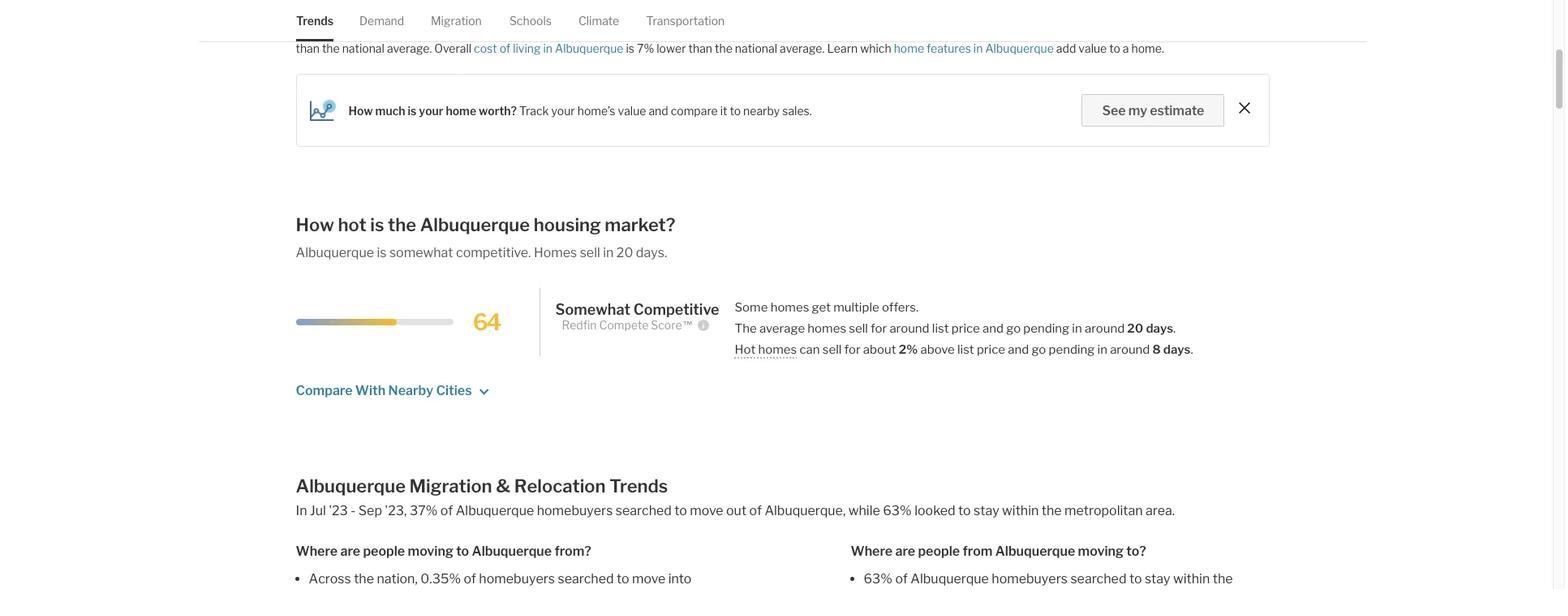 Task type: locate. For each thing, give the bounding box(es) containing it.
climate link
[[578, 0, 619, 42]]

albuquerque
[[476, 24, 545, 38], [555, 42, 624, 55], [986, 42, 1054, 55], [420, 214, 530, 236], [296, 245, 374, 261], [296, 476, 406, 497], [456, 503, 534, 519], [765, 503, 843, 519], [472, 544, 552, 559], [996, 544, 1075, 559], [911, 572, 989, 587]]

0 horizontal spatial searched
[[558, 572, 614, 587]]

1 horizontal spatial moving
[[1078, 544, 1124, 559]]

a left city,
[[710, 24, 716, 38]]

how for how hot is the albuquerque housing market?
[[296, 214, 334, 236]]

1 horizontal spatial sell
[[823, 343, 842, 357]]

1 horizontal spatial than
[[689, 42, 713, 55]]

0 horizontal spatial how
[[296, 214, 334, 236]]

1 horizontal spatial are
[[895, 544, 915, 559]]

out
[[726, 503, 747, 519]]

a
[[710, 24, 716, 38], [1123, 42, 1129, 55]]

the inside the albuquerque's median sale price is 18% lower than the national average.
[[322, 42, 340, 55]]

1 vertical spatial sell
[[849, 322, 868, 336]]

1 horizontal spatial stay
[[1145, 572, 1171, 587]]

0 horizontal spatial .
[[1174, 322, 1176, 336]]

1 horizontal spatial for
[[871, 322, 887, 336]]

0 horizontal spatial 20
[[617, 245, 633, 261]]

albuquerque is somewhat competitive. homes sell in 20 days.
[[296, 245, 667, 261]]

your right track
[[551, 104, 575, 117]]

worth?
[[479, 104, 517, 117]]

days right 8
[[1164, 343, 1191, 357]]

national down other
[[342, 42, 385, 55]]

™
[[682, 318, 694, 332]]

to
[[443, 24, 454, 38], [1110, 42, 1121, 55], [730, 104, 741, 117], [675, 503, 687, 519], [958, 503, 971, 519], [456, 544, 469, 559], [617, 572, 629, 587], [1130, 572, 1142, 587]]

1 are from the left
[[340, 544, 360, 559]]

2 people from the left
[[918, 544, 960, 559]]

homebuyers down where are people from albuquerque moving to?
[[992, 572, 1068, 587]]

list
[[932, 322, 949, 336], [958, 343, 974, 357]]

moving left the 'to?'
[[1078, 544, 1124, 559]]

move
[[690, 503, 724, 519], [632, 572, 666, 587]]

of
[[500, 42, 511, 55], [441, 503, 453, 519], [749, 503, 762, 519], [464, 572, 476, 587], [895, 572, 908, 587]]

0 horizontal spatial compare
[[311, 24, 358, 38]]

0 horizontal spatial for
[[844, 343, 861, 357]]

1 your from the left
[[419, 104, 444, 117]]

home left 'worth?'
[[446, 104, 476, 117]]

1 horizontal spatial 20
[[1128, 322, 1144, 336]]

2 vertical spatial sell
[[823, 343, 842, 357]]

housing up overall cost of living in albuquerque is 7% lower than the national average.
[[592, 24, 634, 38]]

63 % of albuquerque homebuyers searched to stay within the
[[864, 572, 1233, 587]]

1 vertical spatial 20
[[1128, 322, 1144, 336]]

for
[[871, 322, 887, 336], [844, 343, 861, 357]]

1 vertical spatial days
[[1164, 343, 1191, 357]]

1 horizontal spatial '23
[[385, 503, 404, 519]]

0 vertical spatial value
[[1079, 42, 1107, 55]]

stay
[[974, 503, 1000, 519], [1145, 572, 1171, 587]]

, left the while
[[843, 503, 846, 519]]

%
[[426, 503, 438, 519], [900, 503, 912, 519], [449, 572, 461, 587], [881, 572, 893, 587]]

compare with nearby cities
[[296, 383, 472, 399]]

1 vertical spatial compare
[[671, 104, 718, 117]]

price up above
[[952, 322, 980, 336]]

multiple
[[834, 300, 879, 315]]

1 horizontal spatial where
[[851, 544, 893, 559]]

0 horizontal spatial into
[[668, 572, 692, 587]]

1 horizontal spatial your
[[551, 104, 575, 117]]

0 vertical spatial .
[[1174, 322, 1176, 336]]

0 vertical spatial into
[[913, 24, 934, 38]]

20 inside some homes get multiple offers. the average homes  sell for around list price and  go pending in around 20 days . hot homes can  sell for about 2% above list price and  go pending in around 8 days .
[[1128, 322, 1144, 336]]

value right "add" on the right top of page
[[1079, 42, 1107, 55]]

1 where from the left
[[296, 544, 338, 559]]

homebuyers down relocation on the bottom
[[537, 503, 613, 519]]

median
[[1094, 24, 1134, 38]]

compare right to
[[311, 24, 358, 38]]

0 vertical spatial migration
[[430, 14, 481, 28]]

0 horizontal spatial your
[[419, 104, 444, 117]]

days up 8
[[1146, 322, 1174, 336]]

migration link
[[430, 0, 481, 42]]

somewhat competitive
[[555, 301, 719, 318]]

stay up the from
[[974, 503, 1000, 519]]

migration up the overall
[[430, 14, 481, 28]]

0 horizontal spatial than
[[296, 42, 320, 55]]

days
[[1146, 322, 1174, 336], [1164, 343, 1191, 357]]

compare
[[311, 24, 358, 38], [671, 104, 718, 117]]

1 horizontal spatial value
[[1079, 42, 1107, 55]]

1 vertical spatial how
[[296, 214, 334, 236]]

1 horizontal spatial national
[[735, 42, 777, 55]]

lower down market
[[657, 42, 686, 55]]

value
[[1079, 42, 1107, 55], [618, 104, 646, 117]]

about
[[863, 343, 896, 357]]

schools link
[[509, 0, 551, 42]]

albuquerque up across the nation, 0.35 % of homebuyers searched to move into
[[472, 544, 552, 559]]

0 vertical spatial 63
[[883, 503, 900, 519]]

are down looked
[[895, 544, 915, 559]]

are
[[340, 544, 360, 559], [895, 544, 915, 559]]

lower right 18%
[[1226, 24, 1255, 38]]

1 vertical spatial list
[[958, 343, 974, 357]]

1 vertical spatial trends
[[610, 476, 668, 497]]

around
[[890, 322, 930, 336], [1085, 322, 1125, 336], [1110, 343, 1150, 357]]

the
[[456, 24, 474, 38], [936, 24, 954, 38], [322, 42, 340, 55], [715, 42, 733, 55], [388, 214, 416, 236], [1042, 503, 1062, 519], [354, 572, 374, 587], [1213, 572, 1233, 587]]

0 horizontal spatial trends
[[296, 14, 333, 28]]

a down median on the right top
[[1123, 42, 1129, 55]]

in
[[296, 503, 307, 519]]

1 horizontal spatial searched
[[616, 503, 672, 519]]

0 vertical spatial move
[[690, 503, 724, 519]]

across the nation, 0.35 % of homebuyers searched to move into
[[309, 572, 692, 587]]

.
[[1174, 322, 1176, 336], [1191, 343, 1193, 357]]

0 vertical spatial lower
[[1226, 24, 1255, 38]]

trends link
[[296, 0, 333, 42]]

lower inside the albuquerque's median sale price is 18% lower than the national average.
[[1226, 24, 1255, 38]]

than down to
[[296, 42, 320, 55]]

average. down neighborhood,
[[780, 42, 825, 55]]

stay inside the albuquerque migration & relocation trends in jul '23 - sep '23 , 37 % of albuquerque homebuyers searched to move out of albuquerque , while 63 % looked to stay within the metropolitan area.
[[974, 503, 1000, 519]]

price
[[1160, 24, 1186, 38], [952, 322, 980, 336], [977, 343, 1005, 357]]

migration
[[430, 14, 481, 28], [409, 476, 492, 497]]

value right the home's on the top left of the page
[[618, 104, 646, 117]]

2 than from the left
[[689, 42, 713, 55]]

price right the sale
[[1160, 24, 1186, 38]]

, left 37
[[404, 503, 407, 519]]

track home value image
[[310, 100, 336, 121]]

1 horizontal spatial home
[[894, 42, 924, 55]]

2 horizontal spatial sell
[[849, 322, 868, 336]]

it
[[720, 104, 728, 117]]

1 vertical spatial value
[[618, 104, 646, 117]]

from?
[[555, 544, 591, 559]]

for left about
[[844, 343, 861, 357]]

migration up 37
[[409, 476, 492, 497]]

moving
[[408, 544, 454, 559], [1078, 544, 1124, 559]]

0 horizontal spatial moving
[[408, 544, 454, 559]]

1 vertical spatial go
[[1032, 343, 1046, 357]]

0 horizontal spatial sell
[[580, 245, 600, 261]]

homebuyers
[[537, 503, 613, 519], [479, 572, 555, 587], [992, 572, 1068, 587]]

your right much
[[419, 104, 444, 117]]

0 vertical spatial within
[[1002, 503, 1039, 519]]

0 vertical spatial go
[[1006, 322, 1021, 336]]

37
[[410, 503, 426, 519]]

national inside the albuquerque's median sale price is 18% lower than the national average.
[[342, 42, 385, 55]]

63 down the while
[[864, 572, 881, 587]]

sell right homes
[[580, 245, 600, 261]]

housing
[[592, 24, 634, 38], [534, 214, 601, 236]]

schools
[[509, 14, 551, 28]]

code
[[884, 24, 911, 38]]

'23
[[329, 503, 348, 519], [385, 503, 404, 519]]

1 horizontal spatial trends
[[610, 476, 668, 497]]

how
[[349, 104, 373, 117], [296, 214, 334, 236]]

&
[[496, 476, 511, 497]]

, left enter at the left of the page
[[674, 24, 677, 38]]

trends right relocation on the bottom
[[610, 476, 668, 497]]

0 vertical spatial 20
[[617, 245, 633, 261]]

, for locations
[[674, 24, 677, 38]]

national
[[342, 42, 385, 55], [735, 42, 777, 55]]

0 horizontal spatial 63
[[864, 572, 881, 587]]

2 vertical spatial price
[[977, 343, 1005, 357]]

where up across
[[296, 544, 338, 559]]

is right much
[[408, 104, 417, 117]]

are up across
[[340, 544, 360, 559]]

cost
[[474, 42, 497, 55]]

or
[[853, 24, 865, 38]]

the inside the albuquerque migration & relocation trends in jul '23 - sep '23 , 37 % of albuquerque homebuyers searched to move out of albuquerque , while 63 % looked to stay within the metropolitan area.
[[1042, 503, 1062, 519]]

1 national from the left
[[342, 42, 385, 55]]

list up above
[[932, 322, 949, 336]]

price right above
[[977, 343, 1005, 357]]

0.35
[[421, 572, 449, 587]]

0 vertical spatial list
[[932, 322, 949, 336]]

sell down multiple
[[849, 322, 868, 336]]

moving up 0.35
[[408, 544, 454, 559]]

1 vertical spatial move
[[632, 572, 666, 587]]

0 vertical spatial price
[[1160, 24, 1186, 38]]

0 horizontal spatial go
[[1006, 322, 1021, 336]]

within up where are people from albuquerque moving to?
[[1002, 503, 1039, 519]]

homes down get
[[808, 322, 846, 336]]

where
[[296, 544, 338, 559], [851, 544, 893, 559]]

0 vertical spatial days
[[1146, 322, 1174, 336]]

average. down 'locations'
[[387, 42, 432, 55]]

within down area.
[[1173, 572, 1210, 587]]

1 horizontal spatial into
[[913, 24, 934, 38]]

search
[[956, 24, 992, 38]]

1 horizontal spatial go
[[1032, 343, 1046, 357]]

people up nation,
[[363, 544, 405, 559]]

0 vertical spatial pending
[[1024, 322, 1070, 336]]

'23 left 37
[[385, 503, 404, 519]]

price inside the albuquerque's median sale price is 18% lower than the national average.
[[1160, 24, 1186, 38]]

see
[[1102, 103, 1126, 119]]

1 average. from the left
[[387, 42, 432, 55]]

1 vertical spatial migration
[[409, 476, 492, 497]]

64
[[473, 308, 500, 336]]

pending
[[1024, 322, 1070, 336], [1049, 343, 1095, 357]]

0 vertical spatial home
[[894, 42, 924, 55]]

20
[[617, 245, 633, 261], [1128, 322, 1144, 336]]

is left 18%
[[1189, 24, 1197, 38]]

trends left other
[[296, 14, 333, 28]]

than down enter at the left of the page
[[689, 42, 713, 55]]

0 vertical spatial housing
[[592, 24, 634, 38]]

0 horizontal spatial are
[[340, 544, 360, 559]]

sell right can
[[823, 343, 842, 357]]

homebuyers down from?
[[479, 572, 555, 587]]

1 horizontal spatial compare
[[671, 104, 718, 117]]

1 horizontal spatial lower
[[1226, 24, 1255, 38]]

2 are from the left
[[895, 544, 915, 559]]

63 right the while
[[883, 503, 900, 519]]

0 horizontal spatial people
[[363, 544, 405, 559]]

1 horizontal spatial average.
[[780, 42, 825, 55]]

for up about
[[871, 322, 887, 336]]

2 horizontal spatial ,
[[843, 503, 846, 519]]

home down code
[[894, 42, 924, 55]]

0 horizontal spatial stay
[[974, 503, 1000, 519]]

housing up homes
[[534, 214, 601, 236]]

0 horizontal spatial national
[[342, 42, 385, 55]]

0 vertical spatial a
[[710, 24, 716, 38]]

1 people from the left
[[363, 544, 405, 559]]

is
[[1189, 24, 1197, 38], [626, 42, 635, 55], [408, 104, 417, 117], [370, 214, 384, 236], [377, 245, 387, 261]]

compare left it
[[671, 104, 718, 117]]

2 where from the left
[[851, 544, 893, 559]]

go
[[1006, 322, 1021, 336], [1032, 343, 1046, 357]]

how left much
[[349, 104, 373, 117]]

0 horizontal spatial home
[[446, 104, 476, 117]]

see my estimate
[[1102, 103, 1205, 119]]

1 horizontal spatial people
[[918, 544, 960, 559]]

1 vertical spatial a
[[1123, 42, 1129, 55]]

where down the while
[[851, 544, 893, 559]]

across
[[309, 572, 351, 587]]

,
[[674, 24, 677, 38], [404, 503, 407, 519], [843, 503, 846, 519]]

1 vertical spatial 63
[[864, 572, 881, 587]]

1 vertical spatial stay
[[1145, 572, 1171, 587]]

people left the from
[[918, 544, 960, 559]]

1 horizontal spatial how
[[349, 104, 373, 117]]

homes down average
[[758, 343, 797, 357]]

1 horizontal spatial move
[[690, 503, 724, 519]]

stay down the 'to?'
[[1145, 572, 1171, 587]]

how left hot
[[296, 214, 334, 236]]

'23 left '-'
[[329, 503, 348, 519]]

0 vertical spatial trends
[[296, 14, 333, 28]]

0 horizontal spatial ,
[[404, 503, 407, 519]]

1 horizontal spatial ,
[[674, 24, 677, 38]]

searched inside the albuquerque migration & relocation trends in jul '23 - sep '23 , 37 % of albuquerque homebuyers searched to move out of albuquerque , while 63 % looked to stay within the metropolitan area.
[[616, 503, 672, 519]]

1 horizontal spatial 63
[[883, 503, 900, 519]]

1 than from the left
[[296, 42, 320, 55]]

migration inside the albuquerque migration & relocation trends in jul '23 - sep '23 , 37 % of albuquerque homebuyers searched to move out of albuquerque , while 63 % looked to stay within the metropolitan area.
[[409, 476, 492, 497]]

national down neighborhood,
[[735, 42, 777, 55]]

and
[[547, 24, 567, 38], [649, 104, 668, 117], [983, 322, 1004, 336], [1008, 343, 1029, 357]]

1 vertical spatial lower
[[657, 42, 686, 55]]

in
[[543, 42, 553, 55], [974, 42, 983, 55], [603, 245, 614, 261], [1072, 322, 1082, 336], [1098, 343, 1108, 357]]

0 horizontal spatial within
[[1002, 503, 1039, 519]]

0 vertical spatial compare
[[311, 24, 358, 38]]

list right above
[[958, 343, 974, 357]]

0 vertical spatial sell
[[580, 245, 600, 261]]

within
[[1002, 503, 1039, 519], [1173, 572, 1210, 587]]

where are people moving to albuquerque from?
[[296, 544, 591, 559]]

homes up average
[[771, 300, 809, 315]]

0 vertical spatial stay
[[974, 503, 1000, 519]]

0 horizontal spatial list
[[932, 322, 949, 336]]



Task type: vqa. For each thing, say whether or not it's contained in the screenshot.
2 Baths
no



Task type: describe. For each thing, give the bounding box(es) containing it.
to compare other locations to the albuquerque and u.s. housing market , enter a city, neighborhood, state, or zip code into the search bar.
[[296, 24, 1013, 38]]

2 moving from the left
[[1078, 544, 1124, 559]]

estimate
[[1150, 103, 1205, 119]]

somewhat
[[389, 245, 453, 261]]

1 horizontal spatial a
[[1123, 42, 1129, 55]]

albuquerque's median sale price is 18% lower than the national average.
[[296, 24, 1255, 55]]

area.
[[1146, 503, 1175, 519]]

2 your from the left
[[551, 104, 575, 117]]

overall
[[434, 42, 472, 55]]

track
[[519, 104, 549, 117]]

is right hot
[[370, 214, 384, 236]]

0 horizontal spatial lower
[[657, 42, 686, 55]]

2 '23 from the left
[[385, 503, 404, 519]]

albuquerque up the albuquerque is somewhat competitive. homes sell in 20 days.
[[420, 214, 530, 236]]

1 vertical spatial housing
[[534, 214, 601, 236]]

see my estimate button
[[1082, 94, 1225, 127]]

much
[[375, 104, 405, 117]]

can
[[800, 343, 820, 357]]

albuquerque down the from
[[911, 572, 989, 587]]

than inside the albuquerque's median sale price is 18% lower than the national average.
[[296, 42, 320, 55]]

0 horizontal spatial value
[[618, 104, 646, 117]]

is left "somewhat"
[[377, 245, 387, 261]]

, for relocation
[[404, 503, 407, 519]]

within inside the albuquerque migration & relocation trends in jul '23 - sep '23 , 37 % of albuquerque homebuyers searched to move out of albuquerque , while 63 % looked to stay within the metropolitan area.
[[1002, 503, 1039, 519]]

city,
[[719, 24, 739, 38]]

1 vertical spatial .
[[1191, 343, 1193, 357]]

average
[[759, 322, 805, 336]]

competitive.
[[456, 245, 531, 261]]

some homes get multiple offers. the average homes  sell for around list price and  go pending in around 20 days . hot homes can  sell for about 2% above list price and  go pending in around 8 days .
[[735, 300, 1193, 357]]

home's
[[578, 104, 616, 117]]

some
[[735, 300, 768, 315]]

1 vertical spatial price
[[952, 322, 980, 336]]

people for moving
[[363, 544, 405, 559]]

nearby
[[743, 104, 780, 117]]

transportation link
[[646, 0, 725, 42]]

home.
[[1132, 42, 1164, 55]]

albuquerque up '-'
[[296, 476, 406, 497]]

sales.
[[783, 104, 812, 117]]

albuquerque down "bar."
[[986, 42, 1054, 55]]

to?
[[1127, 544, 1147, 559]]

albuquerque migration & relocation trends in jul '23 - sep '23 , 37 % of albuquerque homebuyers searched to move out of albuquerque , while 63 % looked to stay within the metropolitan area.
[[296, 476, 1175, 519]]

zip
[[867, 24, 882, 38]]

0 horizontal spatial a
[[710, 24, 716, 38]]

demand link
[[359, 0, 404, 42]]

relocation
[[514, 476, 606, 497]]

move inside the albuquerque migration & relocation trends in jul '23 - sep '23 , 37 % of albuquerque homebuyers searched to move out of albuquerque , while 63 % looked to stay within the metropolitan area.
[[690, 503, 724, 519]]

the
[[735, 322, 757, 336]]

nation,
[[377, 572, 418, 587]]

are for 63
[[895, 544, 915, 559]]

albuquerque down hot
[[296, 245, 374, 261]]

u.s.
[[569, 24, 589, 38]]

1 '23 from the left
[[329, 503, 348, 519]]

days.
[[636, 245, 667, 261]]

1 vertical spatial within
[[1173, 572, 1210, 587]]

how much is your home worth? track your home's value and compare it to nearby sales.
[[349, 104, 812, 117]]

from
[[963, 544, 993, 559]]

0 vertical spatial homes
[[771, 300, 809, 315]]

add
[[1056, 42, 1076, 55]]

offers.
[[882, 300, 919, 315]]

enter
[[679, 24, 707, 38]]

63 inside the albuquerque migration & relocation trends in jul '23 - sep '23 , 37 % of albuquerque homebuyers searched to move out of albuquerque , while 63 % looked to stay within the metropolitan area.
[[883, 503, 900, 519]]

locations
[[392, 24, 440, 38]]

1 moving from the left
[[408, 544, 454, 559]]

albuquerque up 63 % of albuquerque homebuyers searched to stay within the
[[996, 544, 1075, 559]]

1 vertical spatial homes
[[808, 322, 846, 336]]

neighborhood,
[[742, 24, 819, 38]]

redfin compete score ™
[[562, 318, 694, 332]]

7%
[[637, 42, 654, 55]]

living
[[513, 42, 541, 55]]

jul
[[310, 503, 326, 519]]

above
[[921, 343, 955, 357]]

2 horizontal spatial searched
[[1071, 572, 1127, 587]]

which
[[860, 42, 892, 55]]

albuquerque up living
[[476, 24, 545, 38]]

where for 63
[[851, 544, 893, 559]]

state,
[[821, 24, 851, 38]]

2%
[[899, 343, 918, 357]]

score
[[651, 318, 682, 332]]

hot
[[338, 214, 367, 236]]

trends inside the albuquerque migration & relocation trends in jul '23 - sep '23 , 37 % of albuquerque homebuyers searched to move out of albuquerque , while 63 % looked to stay within the metropolitan area.
[[610, 476, 668, 497]]

demand
[[359, 14, 404, 28]]

learn which home features in albuquerque add value to a home.
[[825, 42, 1164, 55]]

is left 7%
[[626, 42, 635, 55]]

market?
[[605, 214, 676, 236]]

market
[[636, 24, 674, 38]]

compete
[[599, 318, 649, 332]]

looked
[[915, 503, 956, 519]]

where are people from albuquerque moving to?
[[851, 544, 1147, 559]]

1 vertical spatial pending
[[1049, 343, 1095, 357]]

albuquerque left the while
[[765, 503, 843, 519]]

with
[[355, 383, 386, 399]]

people for from
[[918, 544, 960, 559]]

albuquerque's
[[1015, 24, 1092, 38]]

1 vertical spatial home
[[446, 104, 476, 117]]

climate
[[578, 14, 619, 28]]

18%
[[1200, 24, 1223, 38]]

metropolitan
[[1065, 503, 1143, 519]]

my
[[1129, 103, 1148, 119]]

bar.
[[994, 24, 1013, 38]]

0 vertical spatial for
[[871, 322, 887, 336]]

is inside the albuquerque's median sale price is 18% lower than the national average.
[[1189, 24, 1197, 38]]

redfin
[[562, 318, 597, 332]]

overall cost of living in albuquerque is 7% lower than the national average.
[[432, 42, 825, 55]]

learn
[[827, 42, 858, 55]]

compare
[[296, 383, 353, 399]]

nearby
[[388, 383, 433, 399]]

2 vertical spatial homes
[[758, 343, 797, 357]]

-
[[351, 503, 356, 519]]

2 average. from the left
[[780, 42, 825, 55]]

1 vertical spatial for
[[844, 343, 861, 357]]

how for how much is your home worth? track your home's value and compare it to nearby sales.
[[349, 104, 373, 117]]

somewhat
[[555, 301, 631, 318]]

hot
[[735, 343, 756, 357]]

sep
[[359, 503, 382, 519]]

competitive
[[634, 301, 719, 318]]

2 national from the left
[[735, 42, 777, 55]]

homebuyers inside the albuquerque migration & relocation trends in jul '23 - sep '23 , 37 % of albuquerque homebuyers searched to move out of albuquerque , while 63 % looked to stay within the metropolitan area.
[[537, 503, 613, 519]]

how hot is the albuquerque housing market?
[[296, 214, 676, 236]]

where for across the nation,
[[296, 544, 338, 559]]

transportation
[[646, 14, 725, 28]]

average. inside the albuquerque's median sale price is 18% lower than the national average.
[[387, 42, 432, 55]]

sale
[[1136, 24, 1157, 38]]

other
[[361, 24, 389, 38]]

while
[[849, 503, 880, 519]]

albuquerque down u.s.
[[555, 42, 624, 55]]

get
[[812, 300, 831, 315]]

homes
[[534, 245, 577, 261]]

albuquerque down the &
[[456, 503, 534, 519]]

are for across the nation,
[[340, 544, 360, 559]]

to
[[296, 24, 309, 38]]



